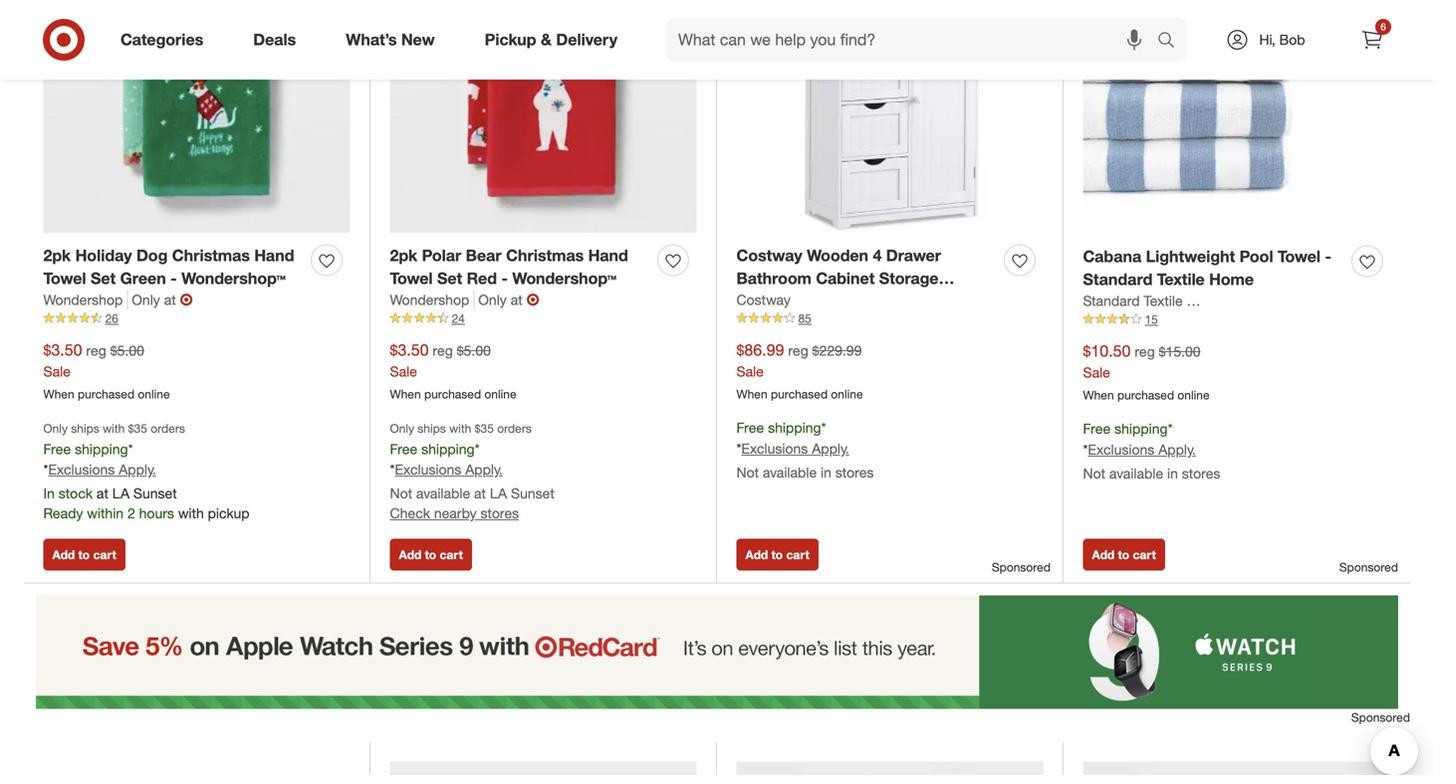 Task type: locate. For each thing, give the bounding box(es) containing it.
purchased down 26
[[78, 387, 135, 402]]

0 horizontal spatial $5.00
[[110, 342, 144, 360]]

cabana lightweight pool towel - standard textile home image
[[1083, 0, 1391, 234], [1083, 0, 1391, 234]]

1 horizontal spatial $5.00
[[457, 342, 491, 360]]

2 $5.00 from the left
[[457, 342, 491, 360]]

apply. inside only ships with $35 orders free shipping * * exclusions apply. in stock at  la sunset ready within 2 hours with pickup
[[119, 461, 156, 479]]

stock
[[59, 485, 93, 503]]

1 horizontal spatial wondershop only at ¬
[[390, 290, 539, 310]]

2 $3.50 from the left
[[390, 341, 429, 360]]

with inside only ships with $35 orders free shipping * * exclusions apply. not available at la sunset check nearby stores
[[449, 421, 471, 436]]

advertisement region
[[24, 596, 1410, 710]]

red
[[467, 269, 497, 288]]

0 horizontal spatial stores
[[481, 505, 519, 523]]

la inside only ships with $35 orders free shipping * * exclusions apply. in stock at  la sunset ready within 2 hours with pickup
[[112, 485, 129, 503]]

2 hand from the left
[[588, 246, 628, 266]]

1 horizontal spatial in
[[1167, 465, 1178, 483]]

cart for costway wooden 4 drawer bathroom cabinet storage cupboard 2 shelves free standing white
[[786, 548, 810, 563]]

nearby
[[434, 505, 477, 523]]

1 horizontal spatial ¬
[[526, 290, 539, 310]]

2 ¬ from the left
[[526, 290, 539, 310]]

$35 for red
[[475, 421, 494, 436]]

at down 2pk holiday dog christmas hand towel set green - wondershop™ link
[[164, 291, 176, 309]]

christmas right bear in the left of the page
[[506, 246, 584, 266]]

- for 2pk holiday dog christmas hand towel set green - wondershop™
[[170, 269, 177, 288]]

only ships with $35 orders free shipping * * exclusions apply. in stock at  la sunset ready within 2 hours with pickup
[[43, 421, 250, 523]]

$5.00 for green
[[110, 342, 144, 360]]

online
[[138, 387, 170, 402], [484, 387, 516, 402], [831, 387, 863, 402], [1178, 388, 1210, 403]]

apply. inside only ships with $35 orders free shipping * * exclusions apply. not available at la sunset check nearby stores
[[465, 461, 503, 479]]

christmas inside 2pk polar bear christmas hand towel set red - wondershop™
[[506, 246, 584, 266]]

85 link
[[736, 310, 1043, 328]]

2 wondershop from the left
[[390, 291, 469, 309]]

when inside $10.50 reg $15.00 sale when purchased online
[[1083, 388, 1114, 403]]

2 la from the left
[[490, 485, 507, 503]]

0 vertical spatial 2
[[816, 292, 825, 311]]

exclusions apply. button down $86.99 reg $229.99 sale when purchased online
[[741, 439, 849, 459]]

costway wooden 4 drawer bathroom cabinet storage cupboard 2 shelves free standing white image
[[736, 0, 1043, 233], [736, 0, 1043, 233]]

online inside $86.99 reg $229.99 sale when purchased online
[[831, 387, 863, 402]]

0 horizontal spatial free shipping * * exclusions apply. not available in stores
[[736, 419, 874, 482]]

free shipping * * exclusions apply. not available in stores down $86.99 reg $229.99 sale when purchased online
[[736, 419, 874, 482]]

free
[[893, 292, 926, 311], [736, 419, 764, 437], [1083, 420, 1111, 438], [43, 441, 71, 458], [390, 441, 418, 458]]

christmas for bear
[[506, 246, 584, 266]]

$35 up nearby
[[475, 421, 494, 436]]

set inside 2pk holiday dog christmas hand towel set green - wondershop™
[[91, 269, 116, 288]]

2 horizontal spatial available
[[1109, 465, 1163, 483]]

wondershop up 26
[[43, 291, 123, 309]]

1 vertical spatial 2
[[127, 505, 135, 523]]

0 vertical spatial textile
[[1157, 270, 1205, 289]]

2 wondershop only at ¬ from the left
[[390, 290, 539, 310]]

reg down 26
[[86, 342, 106, 360]]

0 vertical spatial standard
[[1083, 270, 1153, 289]]

when
[[43, 387, 74, 402], [390, 387, 421, 402], [736, 387, 768, 402], [1083, 388, 1114, 403]]

home down pool
[[1209, 270, 1254, 289]]

2 wondershop link from the left
[[390, 290, 474, 310]]

2pk left holiday
[[43, 246, 71, 266]]

towel inside 2pk holiday dog christmas hand towel set green - wondershop™
[[43, 269, 86, 288]]

sponsored
[[992, 560, 1051, 575], [1339, 560, 1398, 575], [1351, 711, 1410, 726]]

add to cart for cabana lightweight pool towel - standard textile home
[[1092, 548, 1156, 563]]

1 horizontal spatial -
[[501, 269, 508, 288]]

hand for 2pk holiday dog christmas hand towel set green - wondershop™
[[254, 246, 294, 266]]

2 sunset from the left
[[511, 485, 554, 503]]

purchased inside $10.50 reg $15.00 sale when purchased online
[[1117, 388, 1174, 403]]

white
[[809, 314, 852, 334]]

- right red
[[501, 269, 508, 288]]

hand inside 2pk holiday dog christmas hand towel set green - wondershop™
[[254, 246, 294, 266]]

pickup
[[485, 30, 536, 49]]

purchased
[[78, 387, 135, 402], [424, 387, 481, 402], [771, 387, 828, 402], [1117, 388, 1174, 403]]

3 add to cart from the left
[[745, 548, 810, 563]]

orders
[[151, 421, 185, 436], [497, 421, 532, 436]]

add to cart
[[52, 548, 116, 563], [399, 548, 463, 563], [745, 548, 810, 563], [1092, 548, 1156, 563]]

wondershop up 24
[[390, 291, 469, 309]]

ships inside only ships with $35 orders free shipping * * exclusions apply. not available at la sunset check nearby stores
[[418, 421, 446, 436]]

1 ships from the left
[[71, 421, 99, 436]]

¬ for green
[[180, 290, 193, 310]]

0 horizontal spatial with
[[103, 421, 125, 436]]

add to cart button for 2pk holiday dog christmas hand towel set green - wondershop™
[[43, 539, 125, 571]]

sale for 2pk holiday dog christmas hand towel set green - wondershop™
[[43, 363, 71, 380]]

1 horizontal spatial la
[[490, 485, 507, 503]]

towel down polar
[[390, 269, 433, 288]]

sale inside $10.50 reg $15.00 sale when purchased online
[[1083, 364, 1110, 381]]

wondershop only at ¬ for red
[[390, 290, 539, 310]]

1 wondershop from the left
[[43, 291, 123, 309]]

online for cupboard
[[831, 387, 863, 402]]

15 link
[[1083, 311, 1391, 329]]

$15.00
[[1159, 343, 1201, 361]]

¬ up 26 link
[[180, 290, 193, 310]]

purchased down $15.00
[[1117, 388, 1174, 403]]

2pk holiday dog christmas hand towel set green - wondershop™ image
[[43, 0, 350, 233], [43, 0, 350, 233]]

0 vertical spatial costway
[[736, 246, 802, 266]]

costway up bathroom
[[736, 246, 802, 266]]

reg down 85
[[788, 342, 808, 360]]

0 horizontal spatial 2
[[127, 505, 135, 523]]

with for green
[[103, 421, 125, 436]]

0 horizontal spatial $3.50 reg $5.00 sale when purchased online
[[43, 341, 170, 402]]

0 horizontal spatial ¬
[[180, 290, 193, 310]]

costway inside the costway wooden 4 drawer bathroom cabinet storage cupboard 2 shelves free standing white
[[736, 246, 802, 266]]

1 $35 from the left
[[128, 421, 147, 436]]

0 horizontal spatial 2pk
[[43, 246, 71, 266]]

1 costway from the top
[[736, 246, 802, 266]]

sale inside $86.99 reg $229.99 sale when purchased online
[[736, 363, 764, 380]]

sunset up check nearby stores button
[[511, 485, 554, 503]]

in
[[821, 464, 831, 482], [1167, 465, 1178, 483]]

1 horizontal spatial $35
[[475, 421, 494, 436]]

2 $35 from the left
[[475, 421, 494, 436]]

2pk inside 2pk polar bear christmas hand towel set red - wondershop™
[[390, 246, 417, 266]]

to for costway wooden 4 drawer bathroom cabinet storage cupboard 2 shelves free standing white
[[771, 548, 783, 563]]

costway down bathroom
[[736, 291, 791, 309]]

$3.50 for 2pk holiday dog christmas hand towel set green - wondershop™
[[43, 341, 82, 360]]

free up check
[[390, 441, 418, 458]]

1 horizontal spatial towel
[[390, 269, 433, 288]]

$10.50
[[1083, 342, 1131, 361]]

- inside 2pk polar bear christmas hand towel set red - wondershop™
[[501, 269, 508, 288]]

towel right pool
[[1278, 247, 1321, 267]]

exclusions apply. button
[[741, 439, 849, 459], [1088, 440, 1196, 460], [48, 460, 156, 480], [395, 460, 503, 480]]

with up nearby
[[449, 421, 471, 436]]

online up only ships with $35 orders free shipping * * exclusions apply. in stock at  la sunset ready within 2 hours with pickup
[[138, 387, 170, 402]]

1 sunset from the left
[[133, 485, 177, 503]]

0 horizontal spatial wondershop only at ¬
[[43, 290, 193, 310]]

add for costway wooden 4 drawer bathroom cabinet storage cupboard 2 shelves free standing white
[[745, 548, 768, 563]]

1 horizontal spatial free shipping * * exclusions apply. not available in stores
[[1083, 420, 1220, 483]]

shipping up nearby
[[421, 441, 475, 458]]

cabana lightweight pool towel - standard textile home
[[1083, 247, 1332, 289]]

4 cart from the left
[[1133, 548, 1156, 563]]

1 horizontal spatial 2pk
[[390, 246, 417, 266]]

$5.00 down 26
[[110, 342, 144, 360]]

1 horizontal spatial stores
[[835, 464, 874, 482]]

0 horizontal spatial towel
[[43, 269, 86, 288]]

$35 up the hours
[[128, 421, 147, 436]]

not for $10.50
[[1083, 465, 1105, 483]]

2pk left polar
[[390, 246, 417, 266]]

textile up 15
[[1144, 292, 1183, 310]]

1 to from the left
[[78, 548, 90, 563]]

free up in
[[43, 441, 71, 458]]

exclusions down $10.50 reg $15.00 sale when purchased online
[[1088, 441, 1155, 459]]

1 add to cart button from the left
[[43, 539, 125, 571]]

orders inside only ships with $35 orders free shipping * * exclusions apply. in stock at  la sunset ready within 2 hours with pickup
[[151, 421, 185, 436]]

add for cabana lightweight pool towel - standard textile home
[[1092, 548, 1115, 563]]

purchased for cupboard
[[771, 387, 828, 402]]

reg
[[86, 342, 106, 360], [433, 342, 453, 360], [788, 342, 808, 360], [1135, 343, 1155, 361]]

4 add from the left
[[1092, 548, 1115, 563]]

sunset inside only ships with $35 orders free shipping * * exclusions apply. not available at la sunset check nearby stores
[[511, 485, 554, 503]]

ships up stock
[[71, 421, 99, 436]]

free shipping * * exclusions apply. not available in stores
[[736, 419, 874, 482], [1083, 420, 1220, 483]]

1 horizontal spatial 2
[[816, 292, 825, 311]]

cart
[[93, 548, 116, 563], [440, 548, 463, 563], [786, 548, 810, 563], [1133, 548, 1156, 563]]

0 horizontal spatial -
[[170, 269, 177, 288]]

online down $15.00
[[1178, 388, 1210, 403]]

1 horizontal spatial christmas
[[506, 246, 584, 266]]

1 horizontal spatial $3.50 reg $5.00 sale when purchased online
[[390, 341, 516, 402]]

la up "within"
[[112, 485, 129, 503]]

hand inside 2pk polar bear christmas hand towel set red - wondershop™
[[588, 246, 628, 266]]

dog
[[136, 246, 168, 266]]

1 add from the left
[[52, 548, 75, 563]]

2 left the hours
[[127, 505, 135, 523]]

$5.00
[[110, 342, 144, 360], [457, 342, 491, 360]]

set
[[91, 269, 116, 288], [437, 269, 462, 288]]

2pk
[[43, 246, 71, 266], [390, 246, 417, 266]]

sunset for green
[[133, 485, 177, 503]]

wondershop™ up 26 link
[[181, 269, 286, 288]]

What can we help you find? suggestions appear below search field
[[666, 18, 1162, 62]]

set inside 2pk polar bear christmas hand towel set red - wondershop™
[[437, 269, 462, 288]]

deals link
[[236, 18, 321, 62]]

christmas
[[172, 246, 250, 266], [506, 246, 584, 266]]

1 ¬ from the left
[[180, 290, 193, 310]]

1 horizontal spatial wondershop link
[[390, 290, 474, 310]]

- inside 2pk holiday dog christmas hand towel set green - wondershop™
[[170, 269, 177, 288]]

0 horizontal spatial $3.50
[[43, 341, 82, 360]]

$3.50 for 2pk polar bear christmas hand towel set red - wondershop™
[[390, 341, 429, 360]]

- right pool
[[1325, 247, 1332, 267]]

standard inside cabana lightweight pool towel - standard textile home
[[1083, 270, 1153, 289]]

with right the hours
[[178, 505, 204, 523]]

wondershop link
[[43, 290, 128, 310], [390, 290, 474, 310]]

1 horizontal spatial $3.50
[[390, 341, 429, 360]]

online down $229.99
[[831, 387, 863, 402]]

exclusions apply. button for home
[[1088, 440, 1196, 460]]

2 horizontal spatial stores
[[1182, 465, 1220, 483]]

2 $3.50 reg $5.00 sale when purchased online from the left
[[390, 341, 516, 402]]

1 wondershop link from the left
[[43, 290, 128, 310]]

online for green
[[138, 387, 170, 402]]

2pk 'feliz navidad' christmas hand towel set white - wondershop™ image
[[736, 762, 1043, 776], [736, 762, 1043, 776]]

2 standard from the top
[[1083, 292, 1140, 310]]

0 horizontal spatial wondershop
[[43, 291, 123, 309]]

add to cart for costway wooden 4 drawer bathroom cabinet storage cupboard 2 shelves free standing white
[[745, 548, 810, 563]]

0 horizontal spatial ships
[[71, 421, 99, 436]]

reg down 15
[[1135, 343, 1155, 361]]

1 hand from the left
[[254, 246, 294, 266]]

add
[[52, 548, 75, 563], [399, 548, 422, 563], [745, 548, 768, 563], [1092, 548, 1115, 563]]

1 horizontal spatial not
[[736, 464, 759, 482]]

26
[[105, 311, 118, 326]]

at up "within"
[[97, 485, 108, 503]]

la for green
[[112, 485, 129, 503]]

1 $3.50 from the left
[[43, 341, 82, 360]]

1 horizontal spatial hand
[[588, 246, 628, 266]]

1 set from the left
[[91, 269, 116, 288]]

$3.50 reg $5.00 sale when purchased online down 24
[[390, 341, 516, 402]]

$3.50
[[43, 341, 82, 360], [390, 341, 429, 360]]

sunset up the hours
[[133, 485, 177, 503]]

la
[[112, 485, 129, 503], [490, 485, 507, 503]]

towel inside cabana lightweight pool towel - standard textile home
[[1278, 247, 1321, 267]]

1 $3.50 reg $5.00 sale when purchased online from the left
[[43, 341, 170, 402]]

apply. up the hours
[[119, 461, 156, 479]]

0 horizontal spatial christmas
[[172, 246, 250, 266]]

green
[[120, 269, 166, 288]]

0 horizontal spatial hand
[[254, 246, 294, 266]]

0 horizontal spatial $35
[[128, 421, 147, 436]]

2 horizontal spatial -
[[1325, 247, 1332, 267]]

reg down 24
[[433, 342, 453, 360]]

exclusions apply. button up stock
[[48, 460, 156, 480]]

$5.00 for red
[[457, 342, 491, 360]]

2 add from the left
[[399, 548, 422, 563]]

reg inside $10.50 reg $15.00 sale when purchased online
[[1135, 343, 1155, 361]]

wondershop
[[43, 291, 123, 309], [390, 291, 469, 309]]

towel
[[1278, 247, 1321, 267], [43, 269, 86, 288], [390, 269, 433, 288]]

home down cabana lightweight pool towel - standard textile home
[[1187, 292, 1224, 310]]

search
[[1148, 32, 1196, 51]]

towel for 2pk holiday dog christmas hand towel set green - wondershop™
[[43, 269, 86, 288]]

sale
[[43, 363, 71, 380], [390, 363, 417, 380], [736, 363, 764, 380], [1083, 364, 1110, 381]]

2pk santa christmas hand towel light blue - wondershop™ image
[[390, 762, 697, 776], [390, 762, 697, 776]]

wooden
[[807, 246, 868, 266]]

2 cart from the left
[[440, 548, 463, 563]]

2 right 85
[[816, 292, 825, 311]]

only
[[132, 291, 160, 309], [478, 291, 507, 309], [43, 421, 68, 436], [390, 421, 414, 436]]

christmas inside 2pk holiday dog christmas hand towel set green - wondershop™
[[172, 246, 250, 266]]

1 vertical spatial standard
[[1083, 292, 1140, 310]]

¬ up "24" link
[[526, 290, 539, 310]]

exclusions apply. button up nearby
[[395, 460, 503, 480]]

1 horizontal spatial set
[[437, 269, 462, 288]]

check nearby stores button
[[390, 504, 519, 524]]

0 horizontal spatial la
[[112, 485, 129, 503]]

la up check nearby stores button
[[490, 485, 507, 503]]

towel for 2pk polar bear christmas hand towel set red - wondershop™
[[390, 269, 433, 288]]

- inside cabana lightweight pool towel - standard textile home
[[1325, 247, 1332, 267]]

apply.
[[812, 440, 849, 458], [1158, 441, 1196, 459], [119, 461, 156, 479], [465, 461, 503, 479]]

1 la from the left
[[112, 485, 129, 503]]

17"x24" snowflake christmas bath rug light gray - wondershop™ image
[[1083, 762, 1391, 776], [1083, 762, 1391, 776]]

wondershop link for polar
[[390, 290, 474, 310]]

1 add to cart from the left
[[52, 548, 116, 563]]

2 ships from the left
[[418, 421, 446, 436]]

orders inside only ships with $35 orders free shipping * * exclusions apply. not available at la sunset check nearby stores
[[497, 421, 532, 436]]

cabana
[[1083, 247, 1141, 267]]

only down red
[[478, 291, 507, 309]]

2 horizontal spatial towel
[[1278, 247, 1321, 267]]

1 horizontal spatial ships
[[418, 421, 446, 436]]

0 horizontal spatial wondershop™
[[181, 269, 286, 288]]

$86.99 reg $229.99 sale when purchased online
[[736, 341, 863, 402]]

when for costway wooden 4 drawer bathroom cabinet storage cupboard 2 shelves free standing white
[[736, 387, 768, 402]]

2 horizontal spatial with
[[449, 421, 471, 436]]

purchased for red
[[424, 387, 481, 402]]

0 horizontal spatial in
[[821, 464, 831, 482]]

4 add to cart button from the left
[[1083, 539, 1165, 571]]

2 add to cart button from the left
[[390, 539, 472, 571]]

only down green
[[132, 291, 160, 309]]

shelves
[[830, 292, 888, 311]]

1 vertical spatial home
[[1187, 292, 1224, 310]]

not
[[736, 464, 759, 482], [1083, 465, 1105, 483], [390, 485, 412, 503]]

2 christmas from the left
[[506, 246, 584, 266]]

la inside only ships with $35 orders free shipping * * exclusions apply. not available at la sunset check nearby stores
[[490, 485, 507, 503]]

4 to from the left
[[1118, 548, 1129, 563]]

3 add to cart button from the left
[[736, 539, 818, 571]]

$86.99
[[736, 341, 784, 360]]

wondershop link up 26
[[43, 290, 128, 310]]

when inside $86.99 reg $229.99 sale when purchased online
[[736, 387, 768, 402]]

$3.50 reg $5.00 sale when purchased online for green
[[43, 341, 170, 402]]

0 horizontal spatial not
[[390, 485, 412, 503]]

towel inside 2pk polar bear christmas hand towel set red - wondershop™
[[390, 269, 433, 288]]

orders for red
[[497, 421, 532, 436]]

add to cart button for 2pk polar bear christmas hand towel set red - wondershop™
[[390, 539, 472, 571]]

free shipping * * exclusions apply. not available in stores down $10.50 reg $15.00 sale when purchased online
[[1083, 420, 1220, 483]]

purchased down 24
[[424, 387, 481, 402]]

0 horizontal spatial orders
[[151, 421, 185, 436]]

1 wondershop only at ¬ from the left
[[43, 290, 193, 310]]

shipping
[[768, 419, 821, 437], [1115, 420, 1168, 438], [75, 441, 128, 458], [421, 441, 475, 458]]

*
[[821, 419, 826, 437], [1168, 420, 1173, 438], [736, 440, 741, 458], [128, 441, 133, 458], [475, 441, 480, 458], [1083, 441, 1088, 459], [43, 461, 48, 479], [390, 461, 395, 479]]

1 horizontal spatial available
[[763, 464, 817, 482]]

exclusions down $86.99 reg $229.99 sale when purchased online
[[741, 440, 808, 458]]

0 vertical spatial home
[[1209, 270, 1254, 289]]

costway
[[736, 246, 802, 266], [736, 291, 791, 309]]

0 horizontal spatial sunset
[[133, 485, 177, 503]]

standard
[[1083, 270, 1153, 289], [1083, 292, 1140, 310]]

2pk for 2pk holiday dog christmas hand towel set green - wondershop™
[[43, 246, 71, 266]]

free down storage
[[893, 292, 926, 311]]

1 orders from the left
[[151, 421, 185, 436]]

exclusions inside only ships with $35 orders free shipping * * exclusions apply. not available at la sunset check nearby stores
[[395, 461, 461, 479]]

reg inside $86.99 reg $229.99 sale when purchased online
[[788, 342, 808, 360]]

only inside only ships with $35 orders free shipping * * exclusions apply. in stock at  la sunset ready within 2 hours with pickup
[[43, 421, 68, 436]]

3 cart from the left
[[786, 548, 810, 563]]

stores for $10.50
[[1182, 465, 1220, 483]]

online up only ships with $35 orders free shipping * * exclusions apply. not available at la sunset check nearby stores
[[484, 387, 516, 402]]

1 $5.00 from the left
[[110, 342, 144, 360]]

hi, bob
[[1259, 31, 1305, 48]]

to for cabana lightweight pool towel - standard textile home
[[1118, 548, 1129, 563]]

- for 2pk polar bear christmas hand towel set red - wondershop™
[[501, 269, 508, 288]]

wondershop™ inside 2pk polar bear christmas hand towel set red - wondershop™
[[512, 269, 617, 288]]

when for 2pk polar bear christmas hand towel set red - wondershop™
[[390, 387, 421, 402]]

only up in
[[43, 421, 68, 436]]

1 cart from the left
[[93, 548, 116, 563]]

1 vertical spatial costway
[[736, 291, 791, 309]]

wondershop™ inside 2pk holiday dog christmas hand towel set green - wondershop™
[[181, 269, 286, 288]]

2 costway from the top
[[736, 291, 791, 309]]

3 add from the left
[[745, 548, 768, 563]]

wondershop link up 24
[[390, 290, 474, 310]]

$5.00 down 24
[[457, 342, 491, 360]]

shipping up stock
[[75, 441, 128, 458]]

purchased inside $86.99 reg $229.99 sale when purchased online
[[771, 387, 828, 402]]

wondershop only at ¬
[[43, 290, 193, 310], [390, 290, 539, 310]]

$35
[[128, 421, 147, 436], [475, 421, 494, 436]]

1 horizontal spatial orders
[[497, 421, 532, 436]]

sunset
[[133, 485, 177, 503], [511, 485, 554, 503]]

2 to from the left
[[425, 548, 436, 563]]

1 horizontal spatial sunset
[[511, 485, 554, 503]]

2 horizontal spatial not
[[1083, 465, 1105, 483]]

christmas right dog
[[172, 246, 250, 266]]

wondershop only at ¬ up 24
[[390, 290, 539, 310]]

wondershop for polar
[[390, 291, 469, 309]]

stores
[[835, 464, 874, 482], [1182, 465, 1220, 483], [481, 505, 519, 523]]

exclusions up stock
[[48, 461, 115, 479]]

sale for costway wooden 4 drawer bathroom cabinet storage cupboard 2 shelves free standing white
[[736, 363, 764, 380]]

85
[[798, 311, 812, 326]]

1 christmas from the left
[[172, 246, 250, 266]]

2 add to cart from the left
[[399, 548, 463, 563]]

purchased down $229.99
[[771, 387, 828, 402]]

apply. up nearby
[[465, 461, 503, 479]]

2 orders from the left
[[497, 421, 532, 436]]

1 horizontal spatial wondershop
[[390, 291, 469, 309]]

0 horizontal spatial wondershop link
[[43, 290, 128, 310]]

sunset inside only ships with $35 orders free shipping * * exclusions apply. in stock at  la sunset ready within 2 hours with pickup
[[133, 485, 177, 503]]

exclusions up check
[[395, 461, 461, 479]]

textile down lightweight
[[1157, 270, 1205, 289]]

1 wondershop™ from the left
[[181, 269, 286, 288]]

1 horizontal spatial wondershop™
[[512, 269, 617, 288]]

exclusions apply. button down $10.50 reg $15.00 sale when purchased online
[[1088, 440, 1196, 460]]

in for $10.50
[[1167, 465, 1178, 483]]

towel down holiday
[[43, 269, 86, 288]]

add to cart button for cabana lightweight pool towel - standard textile home
[[1083, 539, 1165, 571]]

- right green
[[170, 269, 177, 288]]

ships up check
[[418, 421, 446, 436]]

available
[[763, 464, 817, 482], [1109, 465, 1163, 483], [416, 485, 470, 503]]

wondershop™ up "24" link
[[512, 269, 617, 288]]

2 wondershop™ from the left
[[512, 269, 617, 288]]

only up check
[[390, 421, 414, 436]]

2 set from the left
[[437, 269, 462, 288]]

at up nearby
[[474, 485, 486, 503]]

to for 2pk holiday dog christmas hand towel set green - wondershop™
[[78, 548, 90, 563]]

ships inside only ships with $35 orders free shipping * * exclusions apply. in stock at  la sunset ready within 2 hours with pickup
[[71, 421, 99, 436]]

online inside $10.50 reg $15.00 sale when purchased online
[[1178, 388, 1210, 403]]

textile
[[1157, 270, 1205, 289], [1144, 292, 1183, 310]]

exclusions
[[741, 440, 808, 458], [1088, 441, 1155, 459], [48, 461, 115, 479], [395, 461, 461, 479]]

3 to from the left
[[771, 548, 783, 563]]

wondershop only at ¬ up 26
[[43, 290, 193, 310]]

reg for cupboard
[[788, 342, 808, 360]]

shipping inside only ships with $35 orders free shipping * * exclusions apply. not available at la sunset check nearby stores
[[421, 441, 475, 458]]

american soft linen 6 piece towel set, 100% cotton bath towels for bathroom image
[[43, 762, 350, 776], [43, 762, 350, 776]]

$3.50 reg $5.00 sale when purchased online down 26
[[43, 341, 170, 402]]

with up "within"
[[103, 421, 125, 436]]

$35 inside only ships with $35 orders free shipping * * exclusions apply. not available at la sunset check nearby stores
[[475, 421, 494, 436]]

2pk polar bear christmas hand towel set red - wondershop™ image
[[390, 0, 697, 233], [390, 0, 697, 233]]

2 2pk from the left
[[390, 246, 417, 266]]

$35 inside only ships with $35 orders free shipping * * exclusions apply. in stock at  la sunset ready within 2 hours with pickup
[[128, 421, 147, 436]]

$3.50 reg $5.00 sale when purchased online
[[43, 341, 170, 402], [390, 341, 516, 402]]

ships for green
[[71, 421, 99, 436]]

6
[[1381, 20, 1386, 33]]

1 horizontal spatial with
[[178, 505, 204, 523]]

set down polar
[[437, 269, 462, 288]]

set down holiday
[[91, 269, 116, 288]]

home
[[1209, 270, 1254, 289], [1187, 292, 1224, 310]]

2pk inside 2pk holiday dog christmas hand towel set green - wondershop™
[[43, 246, 71, 266]]

0 horizontal spatial available
[[416, 485, 470, 503]]

wondershop link for holiday
[[43, 290, 128, 310]]

add to cart button
[[43, 539, 125, 571], [390, 539, 472, 571], [736, 539, 818, 571], [1083, 539, 1165, 571]]

4 add to cart from the left
[[1092, 548, 1156, 563]]

1 standard from the top
[[1083, 270, 1153, 289]]

-
[[1325, 247, 1332, 267], [170, 269, 177, 288], [501, 269, 508, 288]]

to
[[78, 548, 90, 563], [425, 548, 436, 563], [771, 548, 783, 563], [1118, 548, 1129, 563]]

1 2pk from the left
[[43, 246, 71, 266]]

sunset for red
[[511, 485, 554, 503]]

0 horizontal spatial set
[[91, 269, 116, 288]]



Task type: describe. For each thing, give the bounding box(es) containing it.
sponsored for cabana lightweight pool towel - standard textile home
[[1339, 560, 1398, 575]]

standard textile home link
[[1083, 291, 1224, 311]]

hours
[[139, 505, 174, 523]]

categories
[[121, 30, 203, 49]]

24 link
[[390, 310, 697, 328]]

available for $86.99
[[763, 464, 817, 482]]

pool
[[1240, 247, 1273, 267]]

costway for costway
[[736, 291, 791, 309]]

standard textile home
[[1083, 292, 1224, 310]]

what's
[[346, 30, 397, 49]]

2pk for 2pk polar bear christmas hand towel set red - wondershop™
[[390, 246, 417, 266]]

pickup
[[208, 505, 250, 523]]

ready
[[43, 505, 83, 523]]

shipping inside only ships with $35 orders free shipping * * exclusions apply. in stock at  la sunset ready within 2 hours with pickup
[[75, 441, 128, 458]]

standing
[[736, 314, 804, 334]]

2 inside only ships with $35 orders free shipping * * exclusions apply. in stock at  la sunset ready within 2 hours with pickup
[[127, 505, 135, 523]]

purchased for green
[[78, 387, 135, 402]]

apply. down $10.50 reg $15.00 sale when purchased online
[[1158, 441, 1196, 459]]

26 link
[[43, 310, 350, 328]]

search button
[[1148, 18, 1196, 66]]

2pk holiday dog christmas hand towel set green - wondershop™
[[43, 246, 294, 288]]

with for red
[[449, 421, 471, 436]]

when for 2pk holiday dog christmas hand towel set green - wondershop™
[[43, 387, 74, 402]]

lightweight
[[1146, 247, 1235, 267]]

reg for red
[[433, 342, 453, 360]]

costway wooden 4 drawer bathroom cabinet storage cupboard 2 shelves free standing white
[[736, 246, 941, 334]]

cart for cabana lightweight pool towel - standard textile home
[[1133, 548, 1156, 563]]

what's new
[[346, 30, 435, 49]]

cupboard
[[736, 292, 812, 311]]

within
[[87, 505, 124, 523]]

home inside cabana lightweight pool towel - standard textile home
[[1209, 270, 1254, 289]]

free shipping * * exclusions apply. not available in stores for $10.50
[[1083, 420, 1220, 483]]

apply. down $86.99 reg $229.99 sale when purchased online
[[812, 440, 849, 458]]

reg for home
[[1135, 343, 1155, 361]]

15
[[1145, 312, 1158, 327]]

add to cart for 2pk holiday dog christmas hand towel set green - wondershop™
[[52, 548, 116, 563]]

exclusions inside only ships with $35 orders free shipping * * exclusions apply. in stock at  la sunset ready within 2 hours with pickup
[[48, 461, 115, 479]]

$229.99
[[812, 342, 862, 360]]

bathroom
[[736, 269, 812, 288]]

free down $10.50 reg $15.00 sale when purchased online
[[1083, 420, 1111, 438]]

costway for costway wooden 4 drawer bathroom cabinet storage cupboard 2 shelves free standing white
[[736, 246, 802, 266]]

new
[[401, 30, 435, 49]]

2pk polar bear christmas hand towel set red - wondershop™
[[390, 246, 628, 288]]

ships for red
[[418, 421, 446, 436]]

storage
[[879, 269, 939, 288]]

costway wooden 4 drawer bathroom cabinet storage cupboard 2 shelves free standing white link
[[736, 245, 996, 334]]

in
[[43, 485, 55, 503]]

add for 2pk polar bear christmas hand towel set red - wondershop™
[[399, 548, 422, 563]]

online for home
[[1178, 388, 1210, 403]]

$3.50 reg $5.00 sale when purchased online for red
[[390, 341, 516, 402]]

bear
[[466, 246, 502, 266]]

deals
[[253, 30, 296, 49]]

only ships with $35 orders free shipping * * exclusions apply. not available at la sunset check nearby stores
[[390, 421, 554, 523]]

hand for 2pk polar bear christmas hand towel set red - wondershop™
[[588, 246, 628, 266]]

available for $10.50
[[1109, 465, 1163, 483]]

la for red
[[490, 485, 507, 503]]

4
[[873, 246, 882, 266]]

set for green
[[91, 269, 116, 288]]

$35 for green
[[128, 421, 147, 436]]

&
[[541, 30, 552, 49]]

categories link
[[104, 18, 228, 62]]

stores inside only ships with $35 orders free shipping * * exclusions apply. not available at la sunset check nearby stores
[[481, 505, 519, 523]]

at inside only ships with $35 orders free shipping * * exclusions apply. not available at la sunset check nearby stores
[[474, 485, 486, 503]]

shipping down $86.99 reg $229.99 sale when purchased online
[[768, 419, 821, 437]]

free inside only ships with $35 orders free shipping * * exclusions apply. in stock at  la sunset ready within 2 hours with pickup
[[43, 441, 71, 458]]

in for $86.99
[[821, 464, 831, 482]]

what's new link
[[329, 18, 460, 62]]

delivery
[[556, 30, 617, 49]]

reg for green
[[86, 342, 106, 360]]

at inside only ships with $35 orders free shipping * * exclusions apply. in stock at  la sunset ready within 2 hours with pickup
[[97, 485, 108, 503]]

cabinet
[[816, 269, 875, 288]]

sale for cabana lightweight pool towel - standard textile home
[[1083, 364, 1110, 381]]

sale for 2pk polar bear christmas hand towel set red - wondershop™
[[390, 363, 417, 380]]

exclusions apply. button for cupboard
[[741, 439, 849, 459]]

only inside only ships with $35 orders free shipping * * exclusions apply. not available at la sunset check nearby stores
[[390, 421, 414, 436]]

¬ for red
[[526, 290, 539, 310]]

bob
[[1279, 31, 1305, 48]]

at down 2pk polar bear christmas hand towel set red - wondershop™ link
[[511, 291, 522, 309]]

online for red
[[484, 387, 516, 402]]

wondershop™ for 2pk polar bear christmas hand towel set red - wondershop™
[[512, 269, 617, 288]]

cabana lightweight pool towel - standard textile home link
[[1083, 246, 1344, 291]]

cart for 2pk polar bear christmas hand towel set red - wondershop™
[[440, 548, 463, 563]]

christmas for dog
[[172, 246, 250, 266]]

2 inside the costway wooden 4 drawer bathroom cabinet storage cupboard 2 shelves free standing white
[[816, 292, 825, 311]]

check
[[390, 505, 430, 523]]

stores for $86.99
[[835, 464, 874, 482]]

drawer
[[886, 246, 941, 266]]

$10.50 reg $15.00 sale when purchased online
[[1083, 342, 1210, 403]]

free inside the costway wooden 4 drawer bathroom cabinet storage cupboard 2 shelves free standing white
[[893, 292, 926, 311]]

costway link
[[736, 290, 791, 310]]

not for $86.99
[[736, 464, 759, 482]]

1 vertical spatial textile
[[1144, 292, 1183, 310]]

exclusions apply. button for red
[[395, 460, 503, 480]]

set for red
[[437, 269, 462, 288]]

available inside only ships with $35 orders free shipping * * exclusions apply. not available at la sunset check nearby stores
[[416, 485, 470, 503]]

pickup & delivery link
[[468, 18, 642, 62]]

purchased for home
[[1117, 388, 1174, 403]]

shipping down $10.50 reg $15.00 sale when purchased online
[[1115, 420, 1168, 438]]

2pk polar bear christmas hand towel set red - wondershop™ link
[[390, 245, 650, 290]]

orders for green
[[151, 421, 185, 436]]

exclusions apply. button for green
[[48, 460, 156, 480]]

2pk holiday dog christmas hand towel set green - wondershop™ link
[[43, 245, 303, 290]]

add to cart for 2pk polar bear christmas hand towel set red - wondershop™
[[399, 548, 463, 563]]

free down $86.99 reg $229.99 sale when purchased online
[[736, 419, 764, 437]]

polar
[[422, 246, 461, 266]]

not inside only ships with $35 orders free shipping * * exclusions apply. not available at la sunset check nearby stores
[[390, 485, 412, 503]]

free shipping * * exclusions apply. not available in stores for $86.99
[[736, 419, 874, 482]]

wondershop only at ¬ for green
[[43, 290, 193, 310]]

sponsored for costway wooden 4 drawer bathroom cabinet storage cupboard 2 shelves free standing white
[[992, 560, 1051, 575]]

pickup & delivery
[[485, 30, 617, 49]]

wondershop™ for 2pk holiday dog christmas hand towel set green - wondershop™
[[181, 269, 286, 288]]

wondershop for holiday
[[43, 291, 123, 309]]

when for cabana lightweight pool towel - standard textile home
[[1083, 388, 1114, 403]]

hi,
[[1259, 31, 1275, 48]]

add for 2pk holiday dog christmas hand towel set green - wondershop™
[[52, 548, 75, 563]]

holiday
[[75, 246, 132, 266]]

6 link
[[1350, 18, 1394, 62]]

textile inside cabana lightweight pool towel - standard textile home
[[1157, 270, 1205, 289]]

add to cart button for costway wooden 4 drawer bathroom cabinet storage cupboard 2 shelves free standing white
[[736, 539, 818, 571]]

free inside only ships with $35 orders free shipping * * exclusions apply. not available at la sunset check nearby stores
[[390, 441, 418, 458]]

24
[[452, 311, 465, 326]]

cart for 2pk holiday dog christmas hand towel set green - wondershop™
[[93, 548, 116, 563]]

to for 2pk polar bear christmas hand towel set red - wondershop™
[[425, 548, 436, 563]]



Task type: vqa. For each thing, say whether or not it's contained in the screenshot.
Orders associated with Red
yes



